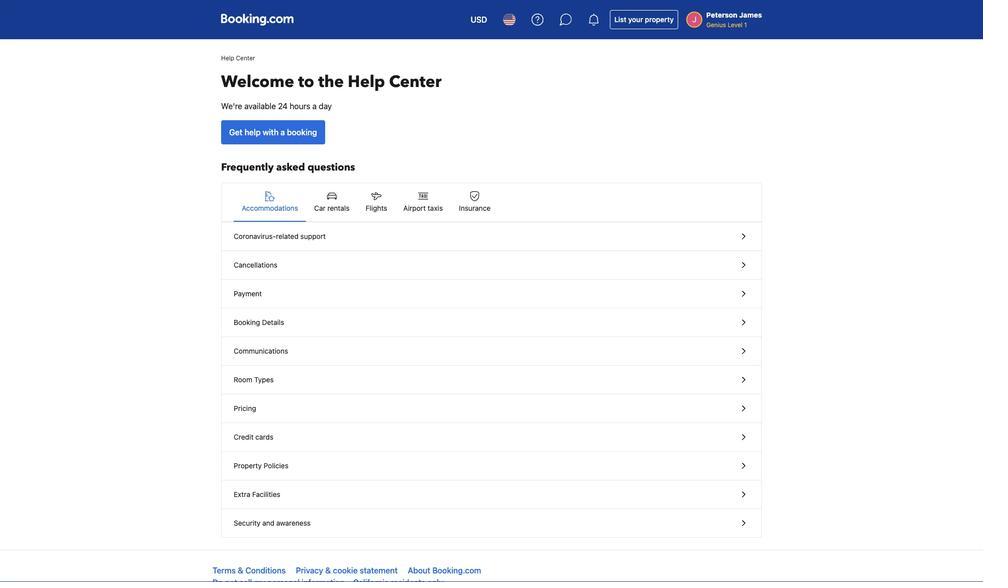 Task type: vqa. For each thing, say whether or not it's contained in the screenshot.
About Booking.com
yes



Task type: locate. For each thing, give the bounding box(es) containing it.
extra
[[234, 490, 251, 499]]

and
[[263, 519, 275, 527]]

help up welcome
[[221, 54, 234, 61]]

1
[[745, 21, 748, 28]]

the
[[319, 71, 344, 93]]

car rentals
[[314, 204, 350, 212]]

asked
[[276, 160, 305, 174]]

a right with
[[281, 128, 285, 137]]

booking details button
[[222, 308, 762, 337]]

insurance
[[459, 204, 491, 212]]

24
[[278, 101, 288, 111]]

1 horizontal spatial &
[[326, 566, 331, 575]]

1 & from the left
[[238, 566, 244, 575]]

a left the day
[[313, 101, 317, 111]]

about booking.com link
[[408, 566, 482, 575]]

car
[[314, 204, 326, 212]]

conditions
[[246, 566, 286, 575]]

tab list containing accommodations
[[222, 183, 762, 222]]

0 vertical spatial a
[[313, 101, 317, 111]]

car rentals button
[[306, 183, 358, 221]]

terms & conditions link
[[213, 566, 286, 575]]

frequently asked questions
[[221, 160, 355, 174]]

cards
[[256, 433, 274, 441]]

1 horizontal spatial center
[[389, 71, 442, 93]]

list your property link
[[610, 10, 679, 29]]

&
[[238, 566, 244, 575], [326, 566, 331, 575]]

center
[[236, 54, 255, 61], [389, 71, 442, 93]]

a
[[313, 101, 317, 111], [281, 128, 285, 137]]

flights
[[366, 204, 388, 212]]

security and awareness
[[234, 519, 311, 527]]

communications button
[[222, 337, 762, 366]]

privacy & cookie statement
[[296, 566, 398, 575]]

security and awareness button
[[222, 509, 762, 537]]

details
[[262, 318, 284, 326]]

get help with a booking button
[[221, 120, 325, 144]]

insurance button
[[451, 183, 499, 221]]

0 horizontal spatial help
[[221, 54, 234, 61]]

frequently
[[221, 160, 274, 174]]

policies
[[264, 462, 289, 470]]

1 vertical spatial help
[[348, 71, 385, 93]]

1 vertical spatial a
[[281, 128, 285, 137]]

pricing button
[[222, 394, 762, 423]]

terms
[[213, 566, 236, 575]]

welcome
[[221, 71, 294, 93]]

& right terms
[[238, 566, 244, 575]]

credit
[[234, 433, 254, 441]]

2 & from the left
[[326, 566, 331, 575]]

0 horizontal spatial a
[[281, 128, 285, 137]]

support
[[301, 232, 326, 240]]

property
[[646, 15, 674, 24]]

room types
[[234, 376, 274, 384]]

help right the
[[348, 71, 385, 93]]

list your property
[[615, 15, 674, 24]]

& left cookie
[[326, 566, 331, 575]]

coronavirus-related support
[[234, 232, 326, 240]]

booking details
[[234, 318, 284, 326]]

pricing
[[234, 404, 256, 412]]

0 horizontal spatial &
[[238, 566, 244, 575]]

types
[[254, 376, 274, 384]]

flights button
[[358, 183, 396, 221]]

property policies button
[[222, 452, 762, 480]]

0 vertical spatial help
[[221, 54, 234, 61]]

& for terms
[[238, 566, 244, 575]]

rentals
[[328, 204, 350, 212]]

room
[[234, 376, 253, 384]]

list
[[615, 15, 627, 24]]

tab list
[[222, 183, 762, 222]]

credit cards
[[234, 433, 274, 441]]

0 vertical spatial center
[[236, 54, 255, 61]]

help
[[221, 54, 234, 61], [348, 71, 385, 93]]

coronavirus-
[[234, 232, 276, 240]]



Task type: describe. For each thing, give the bounding box(es) containing it.
facilities
[[252, 490, 281, 499]]

cancellations button
[[222, 251, 762, 280]]

booking
[[287, 128, 317, 137]]

cancellations
[[234, 261, 278, 269]]

a inside get help with a booking button
[[281, 128, 285, 137]]

1 vertical spatial center
[[389, 71, 442, 93]]

about booking.com
[[408, 566, 482, 575]]

accommodations button
[[234, 183, 306, 221]]

booking
[[234, 318, 260, 326]]

airport
[[404, 204, 426, 212]]

available
[[245, 101, 276, 111]]

room types button
[[222, 366, 762, 394]]

property
[[234, 462, 262, 470]]

we're available 24 hours a day
[[221, 101, 332, 111]]

airport taxis button
[[396, 183, 451, 221]]

day
[[319, 101, 332, 111]]

peterson james genius level 1
[[707, 11, 763, 28]]

extra facilities button
[[222, 480, 762, 509]]

privacy
[[296, 566, 324, 575]]

peterson
[[707, 11, 738, 19]]

property policies
[[234, 462, 289, 470]]

questions
[[308, 160, 355, 174]]

extra facilities
[[234, 490, 281, 499]]

booking.com online hotel reservations image
[[221, 14, 294, 26]]

genius
[[707, 21, 727, 28]]

1 horizontal spatial help
[[348, 71, 385, 93]]

cookie
[[333, 566, 358, 575]]

payment button
[[222, 280, 762, 308]]

welcome to the help center
[[221, 71, 442, 93]]

hours
[[290, 101, 311, 111]]

terms & conditions
[[213, 566, 286, 575]]

awareness
[[277, 519, 311, 527]]

communications
[[234, 347, 288, 355]]

1 horizontal spatial a
[[313, 101, 317, 111]]

get
[[229, 128, 243, 137]]

& for privacy
[[326, 566, 331, 575]]

usd button
[[465, 8, 494, 32]]

james
[[740, 11, 763, 19]]

coronavirus-related support button
[[222, 222, 762, 251]]

about
[[408, 566, 431, 575]]

booking.com
[[433, 566, 482, 575]]

get help with a booking
[[229, 128, 317, 137]]

payment
[[234, 290, 262, 298]]

accommodations
[[242, 204, 298, 212]]

credit cards button
[[222, 423, 762, 452]]

help center
[[221, 54, 255, 61]]

your
[[629, 15, 644, 24]]

to
[[298, 71, 315, 93]]

taxis
[[428, 204, 443, 212]]

airport taxis
[[404, 204, 443, 212]]

0 horizontal spatial center
[[236, 54, 255, 61]]

usd
[[471, 15, 488, 24]]

related
[[276, 232, 299, 240]]

privacy & cookie statement link
[[296, 566, 398, 575]]

security
[[234, 519, 261, 527]]

statement
[[360, 566, 398, 575]]

help
[[245, 128, 261, 137]]

level
[[728, 21, 743, 28]]

we're
[[221, 101, 242, 111]]

with
[[263, 128, 279, 137]]



